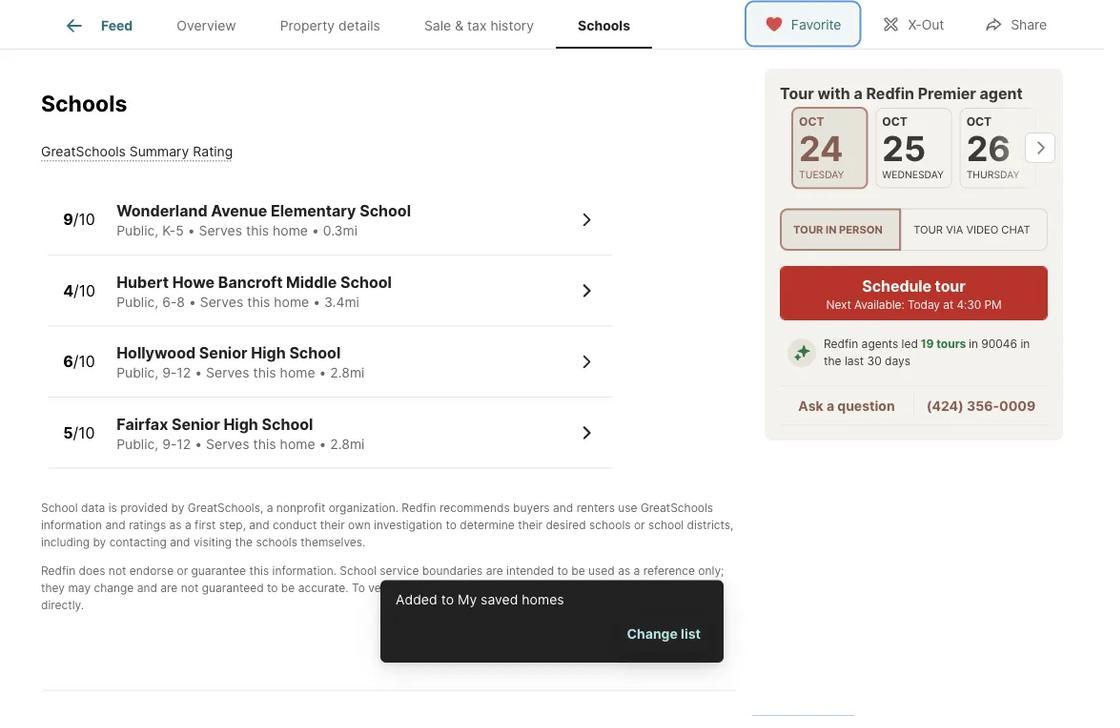 Task type: vqa. For each thing, say whether or not it's contained in the screenshot.
topmost malibu
no



Task type: describe. For each thing, give the bounding box(es) containing it.
9 /10
[[63, 211, 95, 229]]

redfin inside , a nonprofit organization. redfin recommends buyers and renters use greatschools information and ratings as a
[[402, 501, 436, 515]]

serves inside hubert howe bancroft middle school public, 6-8 • serves this home • 3.4mi
[[200, 294, 243, 310]]

as inside , a nonprofit organization. redfin recommends buyers and renters use greatschools information and ratings as a
[[169, 518, 182, 532]]

/10 for 6
[[73, 353, 95, 371]]

24
[[799, 128, 844, 169]]

the inside "guaranteed to be accurate. to verify school enrollment eligibility, contact the school district directly."
[[599, 581, 617, 595]]

use
[[618, 501, 638, 515]]

available:
[[855, 298, 905, 312]]

this for hollywood
[[253, 365, 276, 382]]

districts,
[[687, 518, 734, 532]]

1 horizontal spatial in
[[969, 337, 979, 351]]

with
[[818, 84, 851, 103]]

• right k-
[[188, 223, 195, 239]]

1 horizontal spatial by
[[171, 501, 184, 515]]

x-
[[908, 17, 922, 33]]

, a nonprofit organization. redfin recommends buyers and renters use greatschools information and ratings as a
[[41, 501, 713, 532]]

1 their from the left
[[320, 518, 345, 532]]

home inside hubert howe bancroft middle school public, 6-8 • serves this home • 3.4mi
[[274, 294, 309, 310]]

6-
[[162, 294, 177, 310]]

• down the elementary on the top left
[[312, 223, 319, 239]]

to inside alert
[[441, 592, 454, 608]]

themselves.
[[301, 536, 366, 549]]

rating
[[193, 144, 233, 160]]

last
[[845, 355, 864, 368]]

serves for wonderland
[[199, 223, 242, 239]]

a right the with
[[854, 84, 863, 103]]

hubert howe bancroft middle school public, 6-8 • serves this home • 3.4mi
[[116, 273, 392, 310]]

/10 for 9
[[73, 211, 95, 229]]

90046
[[982, 337, 1018, 351]]

in inside in the last 30 days
[[1021, 337, 1030, 351]]

and down ,
[[249, 518, 270, 532]]

school down service
[[402, 581, 437, 595]]

public, for wonderland
[[116, 223, 159, 239]]

home for hollywood senior high school
[[280, 365, 315, 382]]

may
[[68, 581, 91, 595]]

greatschools summary rating
[[41, 144, 233, 160]]

elementary
[[271, 202, 356, 221]]

summary
[[130, 144, 189, 160]]

share button
[[968, 4, 1063, 43]]

ask
[[799, 398, 824, 414]]

/10 for 4
[[73, 282, 95, 300]]

0009
[[1000, 398, 1036, 414]]

feed link
[[63, 14, 133, 37]]

public, for fairfax
[[116, 436, 159, 453]]

school inside first step, and conduct their own investigation to determine their desired schools or school districts, including by contacting and visiting the schools themselves.
[[648, 518, 684, 532]]

greatschools inside , a nonprofit organization. redfin recommends buyers and renters use greatschools information and ratings as a
[[641, 501, 713, 515]]

1 vertical spatial are
[[161, 581, 178, 595]]

tuesday
[[799, 168, 845, 180]]

property
[[280, 17, 335, 34]]

fairfax senior high school public, 9-12 • serves this home • 2.8mi
[[116, 415, 365, 453]]

as inside school service boundaries are intended to be used as a reference only; they may change and are not
[[618, 564, 631, 578]]

tour
[[935, 277, 966, 295]]

school inside hollywood senior high school public, 9-12 • serves this home • 2.8mi
[[289, 344, 341, 363]]

4
[[63, 282, 73, 300]]

oct for 24
[[799, 115, 824, 129]]

change list button
[[619, 616, 709, 651]]

including
[[41, 536, 90, 549]]

oct for 26
[[967, 115, 992, 129]]

• down middle
[[313, 294, 320, 310]]

• up nonprofit
[[319, 436, 327, 453]]

middle
[[286, 273, 337, 292]]

school down reference
[[620, 581, 655, 595]]

desired
[[546, 518, 586, 532]]

saved
[[481, 592, 518, 608]]

my
[[458, 592, 477, 608]]

agent
[[980, 84, 1023, 103]]

oct for 25
[[883, 115, 908, 129]]

9- for fairfax
[[162, 436, 177, 453]]

person
[[839, 223, 883, 236]]

used
[[589, 564, 615, 578]]

home for wonderland avenue elementary school
[[273, 223, 308, 239]]

next image
[[1025, 133, 1056, 163]]

serves for fairfax
[[206, 436, 249, 453]]

schools tab
[[556, 3, 652, 49]]

• right 8 on the left top of page
[[189, 294, 196, 310]]

own
[[348, 518, 371, 532]]

1 horizontal spatial are
[[486, 564, 503, 578]]

and up redfin does not endorse or guarantee this information.
[[170, 536, 190, 549]]

at
[[943, 298, 954, 312]]

thursday
[[967, 168, 1020, 180]]

today
[[908, 298, 940, 312]]

to inside first step, and conduct their own investigation to determine their desired schools or school districts, including by contacting and visiting the schools themselves.
[[446, 518, 457, 532]]

25
[[883, 128, 926, 169]]

recommends
[[440, 501, 510, 515]]

district
[[659, 581, 696, 595]]

6
[[63, 353, 73, 371]]

tour in person
[[794, 223, 883, 236]]

endorse
[[129, 564, 174, 578]]

tour via video chat
[[914, 223, 1031, 236]]

in inside list box
[[826, 223, 837, 236]]

0.3mi
[[323, 223, 358, 239]]

6 /10
[[63, 353, 95, 371]]

• down 3.4mi
[[319, 365, 327, 382]]

accurate.
[[298, 581, 349, 595]]

redfin does not endorse or guarantee this information.
[[41, 564, 337, 578]]

verify
[[368, 581, 399, 595]]

9
[[63, 211, 73, 229]]

4 /10
[[63, 282, 95, 300]]

tour for tour in person
[[794, 223, 823, 236]]

list box containing tour in person
[[780, 208, 1048, 251]]

sale & tax history
[[424, 17, 534, 34]]

tours
[[937, 337, 966, 351]]

sale & tax history tab
[[402, 3, 556, 49]]

and inside school service boundaries are intended to be used as a reference only; they may change and are not
[[137, 581, 157, 595]]

property details tab
[[258, 3, 402, 49]]

enrollment
[[441, 581, 498, 595]]

guaranteed
[[202, 581, 264, 595]]

a left first
[[185, 518, 191, 532]]

tour for tour via video chat
[[914, 223, 943, 236]]

renters
[[577, 501, 615, 515]]

2.8mi for hollywood senior high school
[[330, 365, 365, 382]]

school inside hubert howe bancroft middle school public, 6-8 • serves this home • 3.4mi
[[341, 273, 392, 292]]

a right ,
[[267, 501, 273, 515]]

26
[[967, 128, 1011, 169]]

premier
[[918, 84, 977, 103]]

1 vertical spatial schools
[[41, 90, 127, 117]]

homes
[[522, 592, 564, 608]]

the inside in the last 30 days
[[824, 355, 842, 368]]

change
[[627, 626, 678, 642]]



Task type: locate. For each thing, give the bounding box(es) containing it.
redfin up the last
[[824, 337, 859, 351]]

/10 left fairfax
[[73, 424, 95, 442]]

1 oct from the left
[[799, 115, 824, 129]]

5 /10
[[63, 424, 95, 442]]

to inside school service boundaries are intended to be used as a reference only; they may change and are not
[[557, 564, 568, 578]]

by inside first step, and conduct their own investigation to determine their desired schools or school districts, including by contacting and visiting the schools themselves.
[[93, 536, 106, 549]]

to
[[446, 518, 457, 532], [557, 564, 568, 578], [267, 581, 278, 595], [441, 592, 454, 608]]

0 horizontal spatial or
[[177, 564, 188, 578]]

senior
[[199, 344, 248, 363], [172, 415, 220, 434]]

senior right fairfax
[[172, 415, 220, 434]]

to inside "guaranteed to be accurate. to verify school enrollment eligibility, contact the school district directly."
[[267, 581, 278, 595]]

public, down wonderland
[[116, 223, 159, 239]]

home for fairfax senior high school
[[280, 436, 315, 453]]

school down hollywood senior high school public, 9-12 • serves this home • 2.8mi in the left of the page
[[262, 415, 313, 434]]

by
[[171, 501, 184, 515], [93, 536, 106, 549]]

only;
[[698, 564, 724, 578]]

0 vertical spatial as
[[169, 518, 182, 532]]

30
[[868, 355, 882, 368]]

schools inside tab
[[578, 17, 630, 34]]

school inside wonderland avenue elementary school public, k-5 • serves this home • 0.3mi
[[360, 202, 411, 221]]

the down step,
[[235, 536, 253, 549]]

2 horizontal spatial in
[[1021, 337, 1030, 351]]

public, inside fairfax senior high school public, 9-12 • serves this home • 2.8mi
[[116, 436, 159, 453]]

greatschools up "districts,"
[[641, 501, 713, 515]]

a right ask
[[827, 398, 835, 414]]

0 horizontal spatial in
[[826, 223, 837, 236]]

12 for hollywood
[[177, 365, 191, 382]]

in right tours
[[969, 337, 979, 351]]

4 public, from the top
[[116, 436, 159, 453]]

5 inside wonderland avenue elementary school public, k-5 • serves this home • 0.3mi
[[176, 223, 184, 239]]

the inside first step, and conduct their own investigation to determine their desired schools or school districts, including by contacting and visiting the schools themselves.
[[235, 536, 253, 549]]

0 vertical spatial be
[[572, 564, 585, 578]]

1 vertical spatial schools
[[256, 536, 298, 549]]

school up 3.4mi
[[341, 273, 392, 292]]

hollywood senior high school public, 9-12 • serves this home • 2.8mi
[[116, 344, 365, 382]]

0 vertical spatial schools
[[578, 17, 630, 34]]

senior inside fairfax senior high school public, 9-12 • serves this home • 2.8mi
[[172, 415, 220, 434]]

as right ratings
[[169, 518, 182, 532]]

1 horizontal spatial oct
[[883, 115, 908, 129]]

tab list containing feed
[[41, 0, 668, 49]]

this up "guaranteed"
[[249, 564, 269, 578]]

tab list
[[41, 0, 668, 49]]

serves inside hollywood senior high school public, 9-12 • serves this home • 2.8mi
[[206, 365, 249, 382]]

1 vertical spatial 12
[[177, 436, 191, 453]]

ask a question link
[[799, 398, 895, 414]]

conduct
[[273, 518, 317, 532]]

1 horizontal spatial or
[[634, 518, 645, 532]]

1 2.8mi from the top
[[330, 365, 365, 382]]

home up nonprofit
[[280, 436, 315, 453]]

serves inside fairfax senior high school public, 9-12 • serves this home • 2.8mi
[[206, 436, 249, 453]]

details
[[339, 17, 380, 34]]

0 horizontal spatial oct
[[799, 115, 824, 129]]

0 vertical spatial schools
[[589, 518, 631, 532]]

or right "endorse"
[[177, 564, 188, 578]]

senior for fairfax
[[172, 415, 220, 434]]

/10 left hubert
[[73, 282, 95, 300]]

2.8mi down 3.4mi
[[330, 365, 365, 382]]

chat
[[1002, 223, 1031, 236]]

public, inside hollywood senior high school public, 9-12 • serves this home • 2.8mi
[[116, 365, 159, 382]]

list
[[681, 626, 701, 642]]

12 down hollywood
[[177, 365, 191, 382]]

school right the elementary on the top left
[[360, 202, 411, 221]]

1 horizontal spatial their
[[518, 518, 543, 532]]

this inside wonderland avenue elementary school public, k-5 • serves this home • 0.3mi
[[246, 223, 269, 239]]

are down "endorse"
[[161, 581, 178, 595]]

home
[[273, 223, 308, 239], [274, 294, 309, 310], [280, 365, 315, 382], [280, 436, 315, 453]]

school left "districts,"
[[648, 518, 684, 532]]

k-
[[162, 223, 176, 239]]

oct inside 'oct 24 tuesday'
[[799, 115, 824, 129]]

2 12 from the top
[[177, 436, 191, 453]]

2.8mi inside fairfax senior high school public, 9-12 • serves this home • 2.8mi
[[330, 436, 365, 453]]

3.4mi
[[324, 294, 359, 310]]

to down recommends
[[446, 518, 457, 532]]

this inside hollywood senior high school public, 9-12 • serves this home • 2.8mi
[[253, 365, 276, 382]]

0 vertical spatial or
[[634, 518, 645, 532]]

sale
[[424, 17, 451, 34]]

not
[[109, 564, 126, 578], [181, 581, 199, 595]]

5 down '6'
[[63, 424, 73, 442]]

this up ,
[[253, 436, 276, 453]]

12
[[177, 365, 191, 382], [177, 436, 191, 453]]

or inside first step, and conduct their own investigation to determine their desired schools or school districts, including by contacting and visiting the schools themselves.
[[634, 518, 645, 532]]

school inside school service boundaries are intended to be used as a reference only; they may change and are not
[[340, 564, 377, 578]]

in the last 30 days
[[824, 337, 1030, 368]]

tour
[[780, 84, 814, 103], [794, 223, 823, 236], [914, 223, 943, 236]]

home up fairfax senior high school public, 9-12 • serves this home • 2.8mi at the left bottom
[[280, 365, 315, 382]]

high inside fairfax senior high school public, 9-12 • serves this home • 2.8mi
[[224, 415, 258, 434]]

schools
[[589, 518, 631, 532], [256, 536, 298, 549]]

0 horizontal spatial as
[[169, 518, 182, 532]]

0 horizontal spatial greatschools
[[41, 144, 126, 160]]

the left the last
[[824, 355, 842, 368]]

•
[[188, 223, 195, 239], [312, 223, 319, 239], [189, 294, 196, 310], [313, 294, 320, 310], [195, 365, 202, 382], [319, 365, 327, 382], [195, 436, 202, 453], [319, 436, 327, 453]]

0 vertical spatial by
[[171, 501, 184, 515]]

greatschools
[[41, 144, 126, 160], [188, 501, 260, 515], [641, 501, 713, 515]]

their down buyers
[[518, 518, 543, 532]]

2 vertical spatial the
[[599, 581, 617, 595]]

step,
[[219, 518, 246, 532]]

a left reference
[[634, 564, 640, 578]]

1 vertical spatial be
[[281, 581, 295, 595]]

ratings
[[129, 518, 166, 532]]

1 vertical spatial 5
[[63, 424, 73, 442]]

ask a question
[[799, 398, 895, 414]]

0 vertical spatial are
[[486, 564, 503, 578]]

high for hollywood senior high school
[[251, 344, 286, 363]]

their up themselves.
[[320, 518, 345, 532]]

not up the change
[[109, 564, 126, 578]]

1 /10 from the top
[[73, 211, 95, 229]]

information
[[41, 518, 102, 532]]

this for fairfax
[[253, 436, 276, 453]]

to up contact
[[557, 564, 568, 578]]

4 /10 from the top
[[73, 424, 95, 442]]

list box
[[780, 208, 1048, 251]]

serves down howe
[[200, 294, 243, 310]]

redfin up investigation
[[402, 501, 436, 515]]

0 horizontal spatial schools
[[256, 536, 298, 549]]

2.8mi for fairfax senior high school
[[330, 436, 365, 453]]

2 their from the left
[[518, 518, 543, 532]]

12 inside hollywood senior high school public, 9-12 • serves this home • 2.8mi
[[177, 365, 191, 382]]

change
[[94, 581, 134, 595]]

1 vertical spatial as
[[618, 564, 631, 578]]

/10 for 5
[[73, 424, 95, 442]]

this up fairfax senior high school public, 9-12 • serves this home • 2.8mi at the left bottom
[[253, 365, 276, 382]]

public, down hollywood
[[116, 365, 159, 382]]

serves for hollywood
[[206, 365, 249, 382]]

feed
[[101, 17, 133, 34]]

high inside hollywood senior high school public, 9-12 • serves this home • 2.8mi
[[251, 344, 286, 363]]

redfin up they
[[41, 564, 76, 578]]

2.8mi inside hollywood senior high school public, 9-12 • serves this home • 2.8mi
[[330, 365, 365, 382]]

12 inside fairfax senior high school public, 9-12 • serves this home • 2.8mi
[[177, 436, 191, 453]]

school up the information
[[41, 501, 78, 515]]

school inside fairfax senior high school public, 9-12 • serves this home • 2.8mi
[[262, 415, 313, 434]]

and up the desired
[[553, 501, 573, 515]]

2 public, from the top
[[116, 294, 159, 310]]

by right provided
[[171, 501, 184, 515]]

0 vertical spatial 5
[[176, 223, 184, 239]]

1 horizontal spatial not
[[181, 581, 199, 595]]

not down redfin does not endorse or guarantee this information.
[[181, 581, 199, 595]]

determine
[[460, 518, 515, 532]]

1 horizontal spatial the
[[599, 581, 617, 595]]

home inside wonderland avenue elementary school public, k-5 • serves this home • 0.3mi
[[273, 223, 308, 239]]

0 vertical spatial the
[[824, 355, 842, 368]]

school service boundaries are intended to be used as a reference only; they may change and are not
[[41, 564, 724, 595]]

their
[[320, 518, 345, 532], [518, 518, 543, 532]]

home down the elementary on the top left
[[273, 223, 308, 239]]

0 horizontal spatial schools
[[41, 90, 127, 117]]

school down 3.4mi
[[289, 344, 341, 363]]

public, down fairfax
[[116, 436, 159, 453]]

high down hubert howe bancroft middle school public, 6-8 • serves this home • 3.4mi
[[251, 344, 286, 363]]

1 vertical spatial 2.8mi
[[330, 436, 365, 453]]

be up contact
[[572, 564, 585, 578]]

home inside hollywood senior high school public, 9-12 • serves this home • 2.8mi
[[280, 365, 315, 382]]

5 down wonderland
[[176, 223, 184, 239]]

(424)
[[927, 398, 964, 414]]

9- inside hollywood senior high school public, 9-12 • serves this home • 2.8mi
[[162, 365, 177, 382]]

9- down hollywood
[[162, 365, 177, 382]]

public, down hubert
[[116, 294, 159, 310]]

2 /10 from the top
[[73, 282, 95, 300]]

• down hollywood
[[195, 365, 202, 382]]

this down bancroft
[[247, 294, 270, 310]]

and
[[553, 501, 573, 515], [105, 518, 126, 532], [249, 518, 270, 532], [170, 536, 190, 549], [137, 581, 157, 595]]

and down "endorse"
[[137, 581, 157, 595]]

greatschools summary rating link
[[41, 144, 233, 160]]

be inside "guaranteed to be accurate. to verify school enrollment eligibility, contact the school district directly."
[[281, 581, 295, 595]]

1 vertical spatial by
[[93, 536, 106, 549]]

2 horizontal spatial oct
[[967, 115, 992, 129]]

pm
[[985, 298, 1002, 312]]

• up 'school data is provided by greatschools'
[[195, 436, 202, 453]]

be down "information."
[[281, 581, 295, 595]]

1 horizontal spatial as
[[618, 564, 631, 578]]

guarantee
[[191, 564, 246, 578]]

out
[[922, 17, 944, 33]]

public, inside hubert howe bancroft middle school public, 6-8 • serves this home • 3.4mi
[[116, 294, 159, 310]]

0 vertical spatial 2.8mi
[[330, 365, 365, 382]]

1 horizontal spatial 5
[[176, 223, 184, 239]]

1 vertical spatial or
[[177, 564, 188, 578]]

serves up step,
[[206, 436, 249, 453]]

this down avenue
[[246, 223, 269, 239]]

8
[[177, 294, 185, 310]]

schools up greatschools summary rating
[[41, 90, 127, 117]]

overview tab
[[155, 3, 258, 49]]

oct down agent
[[967, 115, 992, 129]]

senior for hollywood
[[199, 344, 248, 363]]

0 vertical spatial 12
[[177, 365, 191, 382]]

schedule tour next available: today at 4:30 pm
[[826, 277, 1002, 312]]

high down hollywood senior high school public, 9-12 • serves this home • 2.8mi in the left of the page
[[224, 415, 258, 434]]

oct
[[799, 115, 824, 129], [883, 115, 908, 129], [967, 115, 992, 129]]

be inside school service boundaries are intended to be used as a reference only; they may change and are not
[[572, 564, 585, 578]]

serves inside wonderland avenue elementary school public, k-5 • serves this home • 0.3mi
[[199, 223, 242, 239]]

2 9- from the top
[[162, 436, 177, 453]]

added to my saved homes
[[396, 592, 564, 608]]

boundaries
[[422, 564, 483, 578]]

tour for tour with a redfin premier agent
[[780, 84, 814, 103]]

greatschools up 9 /10
[[41, 144, 126, 160]]

9- for hollywood
[[162, 365, 177, 382]]

3 oct from the left
[[967, 115, 992, 129]]

tour left person
[[794, 223, 823, 236]]

0 horizontal spatial are
[[161, 581, 178, 595]]

intended
[[506, 564, 554, 578]]

howe
[[172, 273, 215, 292]]

and down "is"
[[105, 518, 126, 532]]

x-out button
[[865, 4, 961, 43]]

favorite
[[791, 17, 842, 33]]

this inside hubert howe bancroft middle school public, 6-8 • serves this home • 3.4mi
[[247, 294, 270, 310]]

high for fairfax senior high school
[[224, 415, 258, 434]]

1 9- from the top
[[162, 365, 177, 382]]

3 /10 from the top
[[73, 353, 95, 371]]

1 public, from the top
[[116, 223, 159, 239]]

first step, and conduct their own investigation to determine their desired schools or school districts, including by contacting and visiting the schools themselves.
[[41, 518, 734, 549]]

wednesday
[[883, 168, 944, 180]]

information.
[[272, 564, 337, 578]]

this for wonderland
[[246, 223, 269, 239]]

buyers
[[513, 501, 550, 515]]

redfin right the with
[[866, 84, 915, 103]]

in right 90046
[[1021, 337, 1030, 351]]

property details
[[280, 17, 380, 34]]

senior right hollywood
[[199, 344, 248, 363]]

1 12 from the top
[[177, 365, 191, 382]]

,
[[260, 501, 264, 515]]

0 vertical spatial 9-
[[162, 365, 177, 382]]

bancroft
[[218, 273, 283, 292]]

0 horizontal spatial their
[[320, 518, 345, 532]]

this inside fairfax senior high school public, 9-12 • serves this home • 2.8mi
[[253, 436, 276, 453]]

3 public, from the top
[[116, 365, 159, 382]]

visiting
[[194, 536, 232, 549]]

as right used
[[618, 564, 631, 578]]

1 horizontal spatial greatschools
[[188, 501, 260, 515]]

serves down avenue
[[199, 223, 242, 239]]

2 2.8mi from the top
[[330, 436, 365, 453]]

1 vertical spatial not
[[181, 581, 199, 595]]

356-
[[967, 398, 1000, 414]]

0 vertical spatial senior
[[199, 344, 248, 363]]

home inside fairfax senior high school public, 9-12 • serves this home • 2.8mi
[[280, 436, 315, 453]]

9- down fairfax
[[162, 436, 177, 453]]

does
[[79, 564, 105, 578]]

schools right history
[[578, 17, 630, 34]]

to down "information."
[[267, 581, 278, 595]]

x-out
[[908, 17, 944, 33]]

12 up 'school data is provided by greatschools'
[[177, 436, 191, 453]]

the down used
[[599, 581, 617, 595]]

public, for hollywood
[[116, 365, 159, 382]]

2.8mi up organization.
[[330, 436, 365, 453]]

change list
[[627, 626, 701, 642]]

to
[[352, 581, 365, 595]]

0 vertical spatial not
[[109, 564, 126, 578]]

home down middle
[[274, 294, 309, 310]]

guaranteed to be accurate. to verify school enrollment eligibility, contact the school district directly.
[[41, 581, 696, 612]]

share
[[1011, 17, 1047, 33]]

days
[[885, 355, 911, 368]]

hubert
[[116, 273, 169, 292]]

tour left the with
[[780, 84, 814, 103]]

12 for fairfax
[[177, 436, 191, 453]]

(424) 356-0009 link
[[927, 398, 1036, 414]]

/10 up 4 /10
[[73, 211, 95, 229]]

question
[[838, 398, 895, 414]]

2 horizontal spatial the
[[824, 355, 842, 368]]

contacting
[[109, 536, 167, 549]]

oct down the with
[[799, 115, 824, 129]]

0 horizontal spatial 5
[[63, 424, 73, 442]]

1 horizontal spatial schools
[[578, 17, 630, 34]]

serves up fairfax senior high school public, 9-12 • serves this home • 2.8mi at the left bottom
[[206, 365, 249, 382]]

senior inside hollywood senior high school public, 9-12 • serves this home • 2.8mi
[[199, 344, 248, 363]]

alert
[[381, 580, 724, 663]]

0 horizontal spatial the
[[235, 536, 253, 549]]

schools down renters
[[589, 518, 631, 532]]

None button
[[792, 107, 868, 189], [876, 108, 952, 188], [960, 108, 1037, 188], [792, 107, 868, 189], [876, 108, 952, 188], [960, 108, 1037, 188]]

to left my
[[441, 592, 454, 608]]

in left person
[[826, 223, 837, 236]]

alert containing added to my saved homes
[[381, 580, 724, 663]]

2 horizontal spatial greatschools
[[641, 501, 713, 515]]

oct inside oct 25 wednesday
[[883, 115, 908, 129]]

0 horizontal spatial not
[[109, 564, 126, 578]]

1 vertical spatial senior
[[172, 415, 220, 434]]

greatschools up step,
[[188, 501, 260, 515]]

2 oct from the left
[[883, 115, 908, 129]]

redfin agents led 19 tours in 90046
[[824, 337, 1018, 351]]

favorite button
[[749, 4, 858, 43]]

oct inside the oct 26 thursday
[[967, 115, 992, 129]]

are up the saved
[[486, 564, 503, 578]]

/10 down 4 /10
[[73, 353, 95, 371]]

the
[[824, 355, 842, 368], [235, 536, 253, 549], [599, 581, 617, 595]]

schools
[[578, 17, 630, 34], [41, 90, 127, 117]]

added
[[396, 592, 437, 608]]

they
[[41, 581, 65, 595]]

0 horizontal spatial by
[[93, 536, 106, 549]]

0 horizontal spatial be
[[281, 581, 295, 595]]

or down use
[[634, 518, 645, 532]]

a inside school service boundaries are intended to be used as a reference only; they may change and are not
[[634, 564, 640, 578]]

0 vertical spatial high
[[251, 344, 286, 363]]

1 vertical spatial the
[[235, 536, 253, 549]]

9- inside fairfax senior high school public, 9-12 • serves this home • 2.8mi
[[162, 436, 177, 453]]

1 horizontal spatial be
[[572, 564, 585, 578]]

tour left via on the top of the page
[[914, 223, 943, 236]]

overview
[[177, 17, 236, 34]]

led
[[902, 337, 918, 351]]

are
[[486, 564, 503, 578], [161, 581, 178, 595]]

1 vertical spatial 9-
[[162, 436, 177, 453]]

oct down tour with a redfin premier agent
[[883, 115, 908, 129]]

1 vertical spatial high
[[224, 415, 258, 434]]

not inside school service boundaries are intended to be used as a reference only; they may change and are not
[[181, 581, 199, 595]]

first
[[195, 518, 216, 532]]

by up does
[[93, 536, 106, 549]]

public, inside wonderland avenue elementary school public, k-5 • serves this home • 0.3mi
[[116, 223, 159, 239]]

wonderland
[[116, 202, 207, 221]]

1 horizontal spatial schools
[[589, 518, 631, 532]]

school up to
[[340, 564, 377, 578]]



